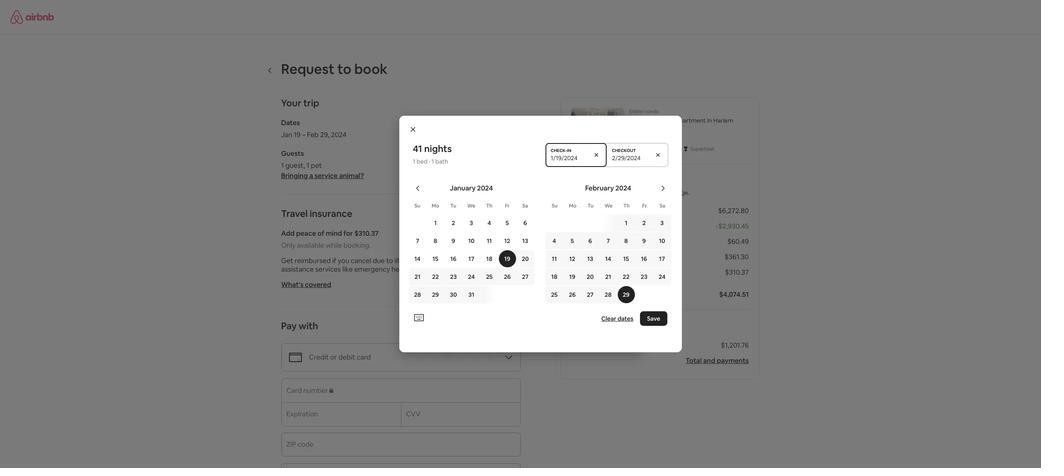 Task type: vqa. For each thing, say whether or not it's contained in the screenshot.
'have' inside Airbnb Guests Are Interested In All Kinds Of Places. We Have Listings For Tiny Homes, Cabins, Treehouses, And More. Even A Spare Room Can Be A Great Place To Stay.
no



Task type: describe. For each thing, give the bounding box(es) containing it.
0 vertical spatial 27
[[522, 273, 529, 281]]

2 24 from the left
[[659, 273, 666, 281]]

cleaning
[[571, 237, 599, 246]]

assistance
[[281, 265, 314, 274]]

1 vertical spatial –
[[592, 207, 596, 216]]

2 1 button from the left
[[601, 215, 635, 232]]

4.88 25 reviews
[[635, 146, 673, 153]]

if
[[332, 257, 336, 266]]

1 8 button from the left
[[427, 233, 445, 250]]

1 left "bath"
[[432, 158, 434, 166]]

only
[[281, 241, 296, 250]]

total
[[686, 357, 702, 366]]

1 horizontal spatial 18 button
[[545, 269, 563, 286]]

18 for '18' "button" to the top
[[486, 255, 493, 263]]

29 for second 29 button
[[623, 291, 630, 299]]

bringing a service animal? button
[[281, 171, 364, 180]]

1 vertical spatial 12
[[569, 255, 575, 263]]

average.
[[666, 189, 690, 197]]

0 vertical spatial 13 button
[[516, 233, 534, 250]]

clear dates button
[[598, 312, 637, 326]]

get reimbursed if you cancel due to illness, flight delays, and more. plus, get assistance services like emergency help.
[[281, 257, 517, 274]]

0 vertical spatial travel insurance
[[281, 208, 353, 220]]

upcoming payments
[[571, 320, 663, 332]]

trip
[[303, 97, 319, 109]]

2 8 button from the left
[[617, 233, 635, 250]]

request
[[281, 60, 334, 78]]

1 vertical spatial 13
[[587, 255, 593, 263]]

add
[[281, 229, 295, 238]]

fee for services
[[618, 277, 626, 284]]

1 horizontal spatial 26 button
[[563, 287, 581, 304]]

1 horizontal spatial 25 button
[[545, 287, 563, 304]]

19 up due
[[569, 273, 575, 281]]

$6,272.80
[[718, 207, 749, 216]]

1 tu from the left
[[451, 203, 456, 210]]

1 fr from the left
[[505, 203, 510, 210]]

plus,
[[491, 257, 505, 266]]

request to book
[[281, 60, 388, 78]]

9 for 2nd 9 button from right
[[452, 237, 455, 245]]

today
[[586, 290, 605, 299]]

2 28 button from the left
[[599, 287, 617, 304]]

reimbursed
[[295, 257, 331, 266]]

31
[[468, 291, 474, 299]]

1 horizontal spatial $310.37
[[725, 268, 749, 277]]

1 24 from the left
[[468, 273, 475, 281]]

0 horizontal spatial 5 button
[[498, 215, 516, 232]]

0 vertical spatial travel
[[281, 208, 308, 220]]

0 vertical spatial 25 button
[[480, 269, 498, 286]]

travel insurance button
[[571, 268, 622, 277]]

peace
[[296, 229, 316, 238]]

1 2 button from the left
[[445, 215, 463, 232]]

1 left pet
[[307, 161, 309, 170]]

0 vertical spatial fee
[[600, 237, 611, 246]]

of
[[318, 229, 324, 238]]

stay
[[598, 222, 611, 231]]

get
[[281, 257, 293, 266]]

cleaning fee
[[571, 237, 611, 246]]

garden
[[650, 117, 674, 124]]

save button
[[640, 312, 667, 326]]

0 horizontal spatial 6
[[524, 219, 527, 227]]

1 16 button from the left
[[445, 251, 463, 268]]

30 button
[[445, 287, 463, 304]]

for
[[344, 229, 353, 238]]

dates
[[281, 118, 300, 127]]

airbnb service fee
[[571, 253, 628, 262]]

2 29 button from the left
[[617, 287, 635, 304]]

0 horizontal spatial 5
[[506, 219, 509, 227]]

airbnb
[[571, 253, 593, 262]]

service inside guests 1 guest, 1 pet bringing a service animal?
[[315, 171, 338, 180]]

$2,930.45
[[718, 222, 749, 231]]

1 28 button from the left
[[409, 287, 427, 304]]

nights
[[424, 143, 452, 155]]

what's covered
[[281, 281, 331, 290]]

fee for service
[[618, 253, 628, 262]]

11 for left 11 button
[[487, 237, 492, 245]]

entire
[[629, 108, 643, 115]]

airbnb service fee button
[[571, 253, 628, 262]]

feb inside dates jan 19 – feb 29, 2024
[[307, 130, 319, 139]]

0 horizontal spatial 4
[[488, 219, 491, 227]]

9 for 1st 9 button from the right
[[642, 237, 646, 245]]

2024 inside dates jan 19 – feb 29, 2024
[[331, 130, 347, 139]]

41 nights
[[413, 143, 452, 155]]

animal?
[[339, 171, 364, 180]]

1 vertical spatial feb
[[597, 207, 609, 216]]

your trip
[[281, 97, 319, 109]]

1 vertical spatial 4 button
[[545, 233, 563, 250]]

mind
[[326, 229, 342, 238]]

a for payment
[[634, 189, 637, 197]]

2 horizontal spatial 25
[[649, 146, 654, 153]]

1 vertical spatial and
[[703, 357, 715, 366]]

31 button
[[463, 287, 497, 304]]

2 24 button from the left
[[653, 269, 671, 286]]

1 vertical spatial 5 button
[[563, 233, 581, 250]]

2 16 button from the left
[[635, 251, 653, 268]]

what's covered button
[[281, 281, 331, 290]]

dates jan 19 – feb 29, 2024
[[281, 118, 347, 139]]

16 for first 16 button from the left
[[450, 255, 457, 263]]

0 vertical spatial 18 button
[[480, 251, 498, 268]]

$60.49
[[728, 237, 749, 246]]

1 vertical spatial 27
[[587, 291, 594, 299]]

clear
[[601, 315, 616, 323]]

1 bath
[[432, 158, 448, 166]]

1 horizontal spatial 4
[[553, 237, 556, 245]]

2 14 from the left
[[605, 255, 611, 263]]

payment
[[607, 174, 646, 186]]

add peace of mind for $310.37 only available while booking.
[[281, 229, 379, 250]]

calendar application
[[399, 175, 952, 322]]

bed
[[417, 158, 428, 166]]

25 for the topmost 25 button
[[486, 273, 493, 281]]

1 22 button from the left
[[427, 269, 445, 286]]

this
[[571, 189, 582, 197]]

cancel
[[351, 257, 371, 266]]

1 vertical spatial 20 button
[[581, 269, 599, 286]]

0 vertical spatial 20
[[522, 255, 529, 263]]

19 right more. on the bottom left of page
[[504, 255, 510, 263]]

2 14 button from the left
[[599, 251, 617, 268]]

$361.30
[[725, 253, 749, 262]]

2 tu from the left
[[588, 203, 594, 210]]

a for 1
[[309, 171, 313, 180]]

january
[[450, 184, 476, 193]]

2 10 button from the left
[[653, 233, 671, 250]]

1 horizontal spatial jan
[[571, 207, 582, 216]]

2 22 button from the left
[[617, 269, 635, 286]]

25 for rightmost 25 button
[[551, 291, 558, 299]]

with
[[299, 320, 318, 332]]

2 fr from the left
[[642, 203, 647, 210]]

0 horizontal spatial 12 button
[[498, 233, 516, 250]]

cleaning fee button
[[571, 237, 611, 246]]

place
[[584, 189, 599, 197]]

41
[[413, 143, 422, 155]]

0 vertical spatial 27 button
[[516, 269, 534, 286]]

1 horizontal spatial service
[[594, 253, 617, 262]]

10 for 2nd the 10 button from right
[[468, 237, 475, 245]]

like
[[342, 265, 353, 274]]

0 horizontal spatial 6 button
[[516, 215, 534, 232]]

get
[[506, 257, 517, 266]]

1 horizontal spatial 6 button
[[581, 233, 599, 250]]

1 vertical spatial insurance
[[592, 268, 622, 277]]

2 add date text field from the left
[[612, 154, 648, 162]]

jan 19 – feb 19
[[571, 207, 617, 216]]

february
[[585, 184, 614, 193]]

total and payments button
[[686, 357, 749, 366]]

7 for 2nd 7 button from right
[[416, 237, 419, 245]]

flight
[[416, 257, 433, 266]]

guest,
[[286, 161, 305, 170]]

$3,226.28
[[605, 189, 632, 197]]

0 horizontal spatial to
[[337, 60, 351, 78]]

1 horizontal spatial 20
[[587, 273, 594, 281]]

21 for second '21' button from the right
[[415, 273, 421, 281]]

1 vertical spatial 5
[[571, 237, 574, 245]]

$310.37 inside add peace of mind for $310.37 only available while booking.
[[354, 229, 379, 238]]

reviews
[[655, 146, 673, 153]]

1 horizontal spatial 6
[[589, 237, 592, 245]]

1 29 button from the left
[[427, 287, 445, 304]]

28 for 1st the 28 button from the left
[[414, 291, 421, 299]]

today's payment this place is $3,226.28 a month on average.
[[571, 174, 690, 197]]

0 horizontal spatial 4 button
[[480, 215, 498, 232]]

1 sa from the left
[[522, 203, 528, 210]]

1 horizontal spatial 12 button
[[563, 251, 581, 268]]

1 22 from the left
[[432, 273, 439, 281]]

29,
[[320, 130, 330, 139]]

2 17 from the left
[[659, 255, 665, 263]]

1 3 button from the left
[[463, 215, 480, 232]]

0 vertical spatial 13
[[522, 237, 528, 245]]

1 14 from the left
[[415, 255, 421, 263]]

2 3 button from the left
[[653, 215, 671, 232]]

and inside "get reimbursed if you cancel due to illness, flight delays, and more. plus, get assistance services like emergency help."
[[457, 257, 469, 266]]

month
[[638, 189, 656, 197]]

bringing
[[281, 171, 308, 180]]

entire condo prívate garden apartment in harlem
[[629, 108, 733, 124]]

on
[[658, 189, 665, 197]]

2 9 button from the left
[[635, 233, 653, 250]]

dates
[[618, 315, 634, 323]]

-
[[716, 222, 718, 231]]

1 vertical spatial 13 button
[[581, 251, 599, 268]]

29 for first 29 button
[[432, 291, 439, 299]]

0 vertical spatial payments
[[619, 320, 663, 332]]

pay
[[281, 320, 297, 332]]

total and payments
[[686, 357, 749, 366]]

1 left the guest,
[[281, 161, 284, 170]]

1 10 button from the left
[[463, 233, 480, 250]]

clear dates
[[601, 315, 634, 323]]

– inside dates jan 19 – feb 29, 2024
[[302, 130, 306, 139]]

1 horizontal spatial 19 button
[[563, 269, 581, 286]]

1 9 button from the left
[[445, 233, 463, 250]]

19 up monthly stay discount
[[610, 207, 617, 216]]



Task type: locate. For each thing, give the bounding box(es) containing it.
1 horizontal spatial and
[[703, 357, 715, 366]]

21 up (usd) button at the right bottom of the page
[[605, 273, 611, 281]]

0 vertical spatial 25
[[649, 146, 654, 153]]

to left 'book'
[[337, 60, 351, 78]]

1 up delays, on the bottom left of page
[[434, 219, 437, 227]]

8 for 1st 8 button from the right
[[625, 237, 628, 245]]

7
[[416, 237, 419, 245], [607, 237, 610, 245]]

jan inside dates jan 19 – feb 29, 2024
[[281, 130, 292, 139]]

1 horizontal spatial 5 button
[[563, 233, 581, 250]]

18 left get
[[486, 255, 493, 263]]

1 vertical spatial 11 button
[[545, 251, 563, 268]]

1 3 from the left
[[470, 219, 473, 227]]

28 button down assistance services fee included
[[599, 287, 617, 304]]

fr
[[505, 203, 510, 210], [642, 203, 647, 210]]

21 button
[[409, 269, 427, 286], [599, 269, 617, 286]]

15 right illness,
[[433, 255, 439, 263]]

jan down dates
[[281, 130, 292, 139]]

1 23 button from the left
[[445, 269, 463, 286]]

5 button
[[498, 215, 516, 232], [563, 233, 581, 250]]

18 button left get
[[480, 251, 498, 268]]

11 button left airbnb
[[545, 251, 563, 268]]

15
[[433, 255, 439, 263], [623, 255, 629, 263]]

0 horizontal spatial 7 button
[[409, 233, 427, 250]]

11 button up plus,
[[480, 233, 498, 250]]

booking.
[[344, 241, 371, 250]]

0 horizontal spatial 20 button
[[516, 251, 534, 268]]

26 down assistance
[[569, 291, 576, 299]]

26 for the rightmost 26 button
[[569, 291, 576, 299]]

9 button up delays, on the bottom left of page
[[445, 233, 463, 250]]

service down pet
[[315, 171, 338, 180]]

due
[[571, 290, 584, 299]]

0 vertical spatial 26
[[504, 273, 511, 281]]

16 left more. on the bottom left of page
[[450, 255, 457, 263]]

21 for first '21' button from the right
[[605, 273, 611, 281]]

0 horizontal spatial 16 button
[[445, 251, 463, 268]]

2 21 button from the left
[[599, 269, 617, 286]]

1 th from the left
[[486, 203, 493, 210]]

15 button up included
[[617, 251, 635, 268]]

1 24 button from the left
[[463, 269, 480, 286]]

add date text field up "today's"
[[551, 154, 586, 162]]

dates dialog
[[399, 116, 952, 353]]

1 horizontal spatial 9
[[642, 237, 646, 245]]

add date text field down 4.88
[[612, 154, 648, 162]]

illness,
[[395, 257, 415, 266]]

14 up travel insurance button
[[605, 255, 611, 263]]

a inside the today's payment this place is $3,226.28 a month on average.
[[634, 189, 637, 197]]

27 button down get
[[516, 269, 534, 286]]

2 button down january on the left of page
[[445, 215, 463, 232]]

16 button
[[445, 251, 463, 268], [635, 251, 653, 268]]

0 horizontal spatial 26
[[504, 273, 511, 281]]

9 button down discount
[[635, 233, 653, 250]]

service up travel insurance button
[[594, 253, 617, 262]]

2 down january on the left of page
[[452, 219, 455, 227]]

25 left due
[[551, 291, 558, 299]]

tu
[[451, 203, 456, 210], [588, 203, 594, 210]]

1 1 button from the left
[[427, 215, 445, 232]]

1 vertical spatial jan
[[571, 207, 582, 216]]

1 15 from the left
[[433, 255, 439, 263]]

– up monthly
[[592, 207, 596, 216]]

4.88
[[635, 146, 646, 153]]

0 vertical spatial service
[[315, 171, 338, 180]]

0 horizontal spatial mo
[[432, 203, 439, 210]]

insurance up mind
[[310, 208, 353, 220]]

0 horizontal spatial sa
[[522, 203, 528, 210]]

22 button down delays, on the bottom left of page
[[427, 269, 445, 286]]

19 inside dates jan 19 – feb 29, 2024
[[294, 130, 301, 139]]

14 left delays, on the bottom left of page
[[415, 255, 421, 263]]

24 button up 31
[[463, 269, 480, 286]]

2024
[[331, 130, 347, 139], [477, 184, 493, 193], [615, 184, 631, 193]]

to right due
[[386, 257, 393, 266]]

1 horizontal spatial 24 button
[[653, 269, 671, 286]]

2 29 from the left
[[623, 291, 630, 299]]

2 button down the month
[[635, 215, 653, 232]]

0 vertical spatial services
[[315, 265, 341, 274]]

1 8 from the left
[[434, 237, 437, 245]]

a inside guests 1 guest, 1 pet bringing a service animal?
[[309, 171, 313, 180]]

16
[[450, 255, 457, 263], [641, 255, 647, 263]]

12 button up get
[[498, 233, 516, 250]]

delays,
[[434, 257, 456, 266]]

2 for 2nd 2 button from right
[[452, 219, 455, 227]]

due
[[373, 257, 385, 266]]

0 horizontal spatial 13 button
[[516, 233, 534, 250]]

20 right get
[[522, 255, 529, 263]]

16 for first 16 button from right
[[641, 255, 647, 263]]

we down $3,226.28 on the top of the page
[[605, 203, 613, 210]]

guests 1 guest, 1 pet bringing a service animal?
[[281, 149, 364, 180]]

1 horizontal spatial 29
[[623, 291, 630, 299]]

and right the total
[[703, 357, 715, 366]]

$4,074.51
[[719, 290, 749, 299]]

23 button
[[445, 269, 463, 286], [635, 269, 653, 286]]

1 vertical spatial 11
[[552, 255, 557, 263]]

2024 for january
[[477, 184, 493, 193]]

1 10 from the left
[[468, 237, 475, 245]]

feb
[[307, 130, 319, 139], [597, 207, 609, 216]]

6 button down monthly
[[581, 233, 599, 250]]

0 vertical spatial a
[[309, 171, 313, 180]]

travel
[[281, 208, 308, 220], [571, 268, 590, 277]]

2 23 button from the left
[[635, 269, 653, 286]]

14
[[415, 255, 421, 263], [605, 255, 611, 263]]

2 10 from the left
[[659, 237, 665, 245]]

0 vertical spatial –
[[302, 130, 306, 139]]

th
[[486, 203, 493, 210], [624, 203, 630, 210]]

15 button right illness,
[[427, 251, 445, 268]]

19
[[294, 130, 301, 139], [584, 207, 591, 216], [610, 207, 617, 216], [504, 255, 510, 263], [569, 273, 575, 281]]

16 button left more. on the bottom left of page
[[445, 251, 463, 268]]

1 button
[[427, 215, 445, 232], [601, 215, 635, 232]]

22 down delays, on the bottom left of page
[[432, 273, 439, 281]]

15 up included
[[623, 255, 629, 263]]

29 button down included
[[617, 287, 635, 304]]

we down 'january 2024'
[[468, 203, 475, 210]]

1 mo from the left
[[432, 203, 439, 210]]

18 left assistance
[[551, 273, 558, 281]]

4 button left cleaning at the right of the page
[[545, 233, 563, 250]]

back image
[[267, 67, 273, 74]]

19 button right more. on the bottom left of page
[[498, 251, 516, 268]]

prívate
[[629, 117, 648, 124]]

0 horizontal spatial feb
[[307, 130, 319, 139]]

12 down cleaning at the right of the page
[[569, 255, 575, 263]]

0 horizontal spatial 13
[[522, 237, 528, 245]]

1 horizontal spatial 16 button
[[635, 251, 653, 268]]

1 horizontal spatial insurance
[[592, 268, 622, 277]]

2 28 from the left
[[605, 291, 612, 299]]

february 2024
[[585, 184, 631, 193]]

1 7 button from the left
[[409, 233, 427, 250]]

0 horizontal spatial services
[[315, 265, 341, 274]]

Add date text field
[[551, 154, 586, 162], [612, 154, 648, 162]]

1 28 from the left
[[414, 291, 421, 299]]

0 vertical spatial to
[[337, 60, 351, 78]]

1 horizontal spatial 23 button
[[635, 269, 653, 286]]

25 down plus,
[[486, 273, 493, 281]]

services up (usd) button at the right bottom of the page
[[598, 277, 617, 284]]

21 button down flight
[[409, 269, 427, 286]]

1 vertical spatial 18
[[551, 273, 558, 281]]

1 horizontal spatial 12
[[569, 255, 575, 263]]

1 vertical spatial to
[[386, 257, 393, 266]]

services inside "get reimbursed if you cancel due to illness, flight delays, and more. plus, get assistance services like emergency help."
[[315, 265, 341, 274]]

2 17 button from the left
[[653, 251, 671, 268]]

condo
[[644, 108, 659, 115]]

1 horizontal spatial 28
[[605, 291, 612, 299]]

1 vertical spatial 20
[[587, 273, 594, 281]]

13 button
[[516, 233, 534, 250], [581, 251, 599, 268]]

travel up add
[[281, 208, 308, 220]]

20
[[522, 255, 529, 263], [587, 273, 594, 281]]

1 29 from the left
[[432, 291, 439, 299]]

10 for first the 10 button from the right
[[659, 237, 665, 245]]

1 horizontal spatial 26
[[569, 291, 576, 299]]

9 up included
[[642, 237, 646, 245]]

4
[[488, 219, 491, 227], [553, 237, 556, 245]]

0 horizontal spatial th
[[486, 203, 493, 210]]

2 th from the left
[[624, 203, 630, 210]]

is
[[600, 189, 604, 197]]

1 21 from the left
[[415, 273, 421, 281]]

1 horizontal spatial 10 button
[[653, 233, 671, 250]]

1 23 from the left
[[450, 273, 457, 281]]

0 vertical spatial feb
[[307, 130, 319, 139]]

4 up plus,
[[488, 219, 491, 227]]

to inside "get reimbursed if you cancel due to illness, flight delays, and more. plus, get assistance services like emergency help."
[[386, 257, 393, 266]]

0 vertical spatial 4
[[488, 219, 491, 227]]

travel insurance up of
[[281, 208, 353, 220]]

save
[[647, 315, 661, 323]]

2 16 from the left
[[641, 255, 647, 263]]

25 button left due
[[545, 287, 563, 304]]

due today (usd)
[[571, 290, 625, 299]]

21 button up (usd) button at the right bottom of the page
[[599, 269, 617, 286]]

12 button
[[498, 233, 516, 250], [563, 251, 581, 268]]

3 down 'january 2024'
[[470, 219, 473, 227]]

(usd) button
[[606, 290, 625, 299]]

11 for the right 11 button
[[552, 255, 557, 263]]

0 horizontal spatial 28
[[414, 291, 421, 299]]

upcoming
[[571, 320, 617, 332]]

united states element
[[281, 464, 521, 469]]

1 vertical spatial a
[[634, 189, 637, 197]]

1 horizontal spatial travel insurance
[[571, 268, 622, 277]]

1 14 button from the left
[[409, 251, 427, 268]]

28 for first the 28 button from the right
[[605, 291, 612, 299]]

28 button down flight
[[409, 287, 427, 304]]

mo
[[432, 203, 439, 210], [569, 203, 577, 210]]

4 left cleaning at the right of the page
[[553, 237, 556, 245]]

3 button down 'january 2024'
[[463, 215, 480, 232]]

11 left airbnb
[[552, 255, 557, 263]]

2 2 button from the left
[[635, 215, 653, 232]]

2 9 from the left
[[642, 237, 646, 245]]

1
[[413, 158, 415, 166], [432, 158, 434, 166], [281, 161, 284, 170], [307, 161, 309, 170], [434, 219, 437, 227], [625, 219, 628, 227]]

th down $3,226.28 on the top of the page
[[624, 203, 630, 210]]

27
[[522, 273, 529, 281], [587, 291, 594, 299]]

0 vertical spatial 12 button
[[498, 233, 516, 250]]

emergency
[[354, 265, 390, 274]]

0 horizontal spatial 15 button
[[427, 251, 445, 268]]

2024 right "29,"
[[331, 130, 347, 139]]

9 up delays, on the bottom left of page
[[452, 237, 455, 245]]

8 button down discount
[[617, 233, 635, 250]]

2 we from the left
[[605, 203, 613, 210]]

0 horizontal spatial 11 button
[[480, 233, 498, 250]]

10
[[468, 237, 475, 245], [659, 237, 665, 245]]

your
[[281, 97, 301, 109]]

assistance services fee included
[[571, 277, 647, 284]]

2 su from the left
[[552, 203, 558, 210]]

0 vertical spatial 26 button
[[498, 269, 516, 286]]

1 15 button from the left
[[427, 251, 445, 268]]

7 button down monthly stay discount button
[[599, 233, 617, 250]]

0 horizontal spatial 23 button
[[445, 269, 463, 286]]

1 horizontal spatial 11 button
[[545, 251, 563, 268]]

1 horizontal spatial 13 button
[[581, 251, 599, 268]]

29 button left 30
[[427, 287, 445, 304]]

0 horizontal spatial 17
[[469, 255, 474, 263]]

20 button right plus,
[[516, 251, 534, 268]]

1 horizontal spatial su
[[552, 203, 558, 210]]

26 for 26 button to the top
[[504, 273, 511, 281]]

2024 for february
[[615, 184, 631, 193]]

1 vertical spatial 18 button
[[545, 269, 563, 286]]

7 button up flight
[[409, 233, 427, 250]]

0 horizontal spatial 9 button
[[445, 233, 463, 250]]

12 up get
[[504, 237, 510, 245]]

20 button up today
[[581, 269, 599, 286]]

2 15 button from the left
[[617, 251, 635, 268]]

5
[[506, 219, 509, 227], [571, 237, 574, 245]]

insurance down airbnb service fee
[[592, 268, 622, 277]]

19 up monthly
[[584, 207, 591, 216]]

2 22 from the left
[[623, 273, 630, 281]]

jan
[[281, 130, 292, 139], [571, 207, 582, 216]]

24 button right included
[[653, 269, 671, 286]]

monthly stay discount
[[571, 222, 640, 231]]

26 down get
[[504, 273, 511, 281]]

0 horizontal spatial 8 button
[[427, 233, 445, 250]]

8 button
[[427, 233, 445, 250], [617, 233, 635, 250]]

2 23 from the left
[[641, 273, 648, 281]]

1 horizontal spatial 14
[[605, 255, 611, 263]]

9 button
[[445, 233, 463, 250], [635, 233, 653, 250]]

1 add date text field from the left
[[551, 154, 586, 162]]

1 horizontal spatial 28 button
[[599, 287, 617, 304]]

0 horizontal spatial add date text field
[[551, 154, 586, 162]]

1 17 button from the left
[[463, 251, 480, 268]]

0 horizontal spatial 7
[[416, 237, 419, 245]]

1 9 from the left
[[452, 237, 455, 245]]

2 21 from the left
[[605, 273, 611, 281]]

0 vertical spatial insurance
[[310, 208, 353, 220]]

2 3 from the left
[[661, 219, 664, 227]]

2 2 from the left
[[643, 219, 646, 227]]

5 button up get
[[498, 215, 516, 232]]

guests
[[281, 149, 304, 158]]

29 button
[[427, 287, 445, 304], [617, 287, 635, 304]]

8
[[434, 237, 437, 245], [625, 237, 628, 245]]

0 horizontal spatial 19 button
[[498, 251, 516, 268]]

0 horizontal spatial 28 button
[[409, 287, 427, 304]]

5 up airbnb
[[571, 237, 574, 245]]

1 horizontal spatial 2
[[643, 219, 646, 227]]

1 horizontal spatial 3
[[661, 219, 664, 227]]

11 button
[[480, 233, 498, 250], [545, 251, 563, 268]]

1 we from the left
[[468, 203, 475, 210]]

0 horizontal spatial 1 button
[[427, 215, 445, 232]]

2 15 from the left
[[623, 255, 629, 263]]

1 21 button from the left
[[409, 269, 427, 286]]

29 left 30
[[432, 291, 439, 299]]

19 button
[[498, 251, 516, 268], [563, 269, 581, 286]]

$1,201.76
[[721, 341, 749, 350]]

1 vertical spatial travel
[[571, 268, 590, 277]]

0 horizontal spatial 27
[[522, 273, 529, 281]]

pet
[[311, 161, 322, 170]]

0 horizontal spatial and
[[457, 257, 469, 266]]

0 vertical spatial 5 button
[[498, 215, 516, 232]]

1 vertical spatial payments
[[717, 357, 749, 366]]

29 down included
[[623, 291, 630, 299]]

1 horizontal spatial add date text field
[[612, 154, 648, 162]]

14 button right help.
[[409, 251, 427, 268]]

1 horizontal spatial we
[[605, 203, 613, 210]]

1 vertical spatial 12 button
[[563, 251, 581, 268]]

29
[[432, 291, 439, 299], [623, 291, 630, 299]]

2 7 from the left
[[607, 237, 610, 245]]

monthly stay discount button
[[571, 222, 640, 231]]

1 16 from the left
[[450, 255, 457, 263]]

26
[[504, 273, 511, 281], [569, 291, 576, 299]]

0 vertical spatial 11 button
[[480, 233, 498, 250]]

su
[[415, 203, 421, 210], [552, 203, 558, 210]]

0 vertical spatial 12
[[504, 237, 510, 245]]

24 right included
[[659, 273, 666, 281]]

$310.37 up booking. on the left bottom of page
[[354, 229, 379, 238]]

1 horizontal spatial 3 button
[[653, 215, 671, 232]]

8 down discount
[[625, 237, 628, 245]]

1 17 from the left
[[469, 255, 474, 263]]

available
[[297, 241, 324, 250]]

22 up (usd) button at the right bottom of the page
[[623, 273, 630, 281]]

0 vertical spatial and
[[457, 257, 469, 266]]

0 horizontal spatial jan
[[281, 130, 292, 139]]

insurance
[[310, 208, 353, 220], [592, 268, 622, 277]]

11
[[487, 237, 492, 245], [552, 255, 557, 263]]

8 button up delays, on the bottom left of page
[[427, 233, 445, 250]]

apartment
[[675, 117, 706, 124]]

18 for rightmost '18' "button"
[[551, 273, 558, 281]]

20 up today
[[587, 273, 594, 281]]

0 horizontal spatial 26 button
[[498, 269, 516, 286]]

help.
[[392, 265, 407, 274]]

tu down january on the left of page
[[451, 203, 456, 210]]

1 right stay
[[625, 219, 628, 227]]

7 for second 7 button from the left
[[607, 237, 610, 245]]

and left more. on the bottom left of page
[[457, 257, 469, 266]]

1 horizontal spatial services
[[598, 277, 617, 284]]

6 button up get
[[516, 215, 534, 232]]

1 vertical spatial 27 button
[[581, 287, 599, 304]]

1 vertical spatial 26
[[569, 291, 576, 299]]

26 button down assistance
[[563, 287, 581, 304]]

1 horizontal spatial 10
[[659, 237, 665, 245]]

harlem
[[714, 117, 733, 124]]

1 vertical spatial 25 button
[[545, 287, 563, 304]]

2 7 button from the left
[[599, 233, 617, 250]]

1 2 from the left
[[452, 219, 455, 227]]

feb up stay
[[597, 207, 609, 216]]

0 horizontal spatial 2024
[[331, 130, 347, 139]]

2 sa from the left
[[660, 203, 666, 210]]

0 horizontal spatial 3 button
[[463, 215, 480, 232]]

–
[[302, 130, 306, 139], [592, 207, 596, 216]]

8 for 1st 8 button
[[434, 237, 437, 245]]

1 horizontal spatial tu
[[588, 203, 594, 210]]

2 for second 2 button from the left
[[643, 219, 646, 227]]

2 mo from the left
[[569, 203, 577, 210]]

1 7 from the left
[[416, 237, 419, 245]]

-$2,930.45
[[716, 222, 749, 231]]

1 left 'bed'
[[413, 158, 415, 166]]

2 8 from the left
[[625, 237, 628, 245]]

28 right today
[[605, 291, 612, 299]]

1 horizontal spatial 8 button
[[617, 233, 635, 250]]

1 su from the left
[[415, 203, 421, 210]]

19 button up due
[[563, 269, 581, 286]]

26 button down get
[[498, 269, 516, 286]]

january 2024
[[450, 184, 493, 193]]

more.
[[471, 257, 489, 266]]

13 button up get
[[516, 233, 534, 250]]

today's
[[571, 174, 605, 186]]



